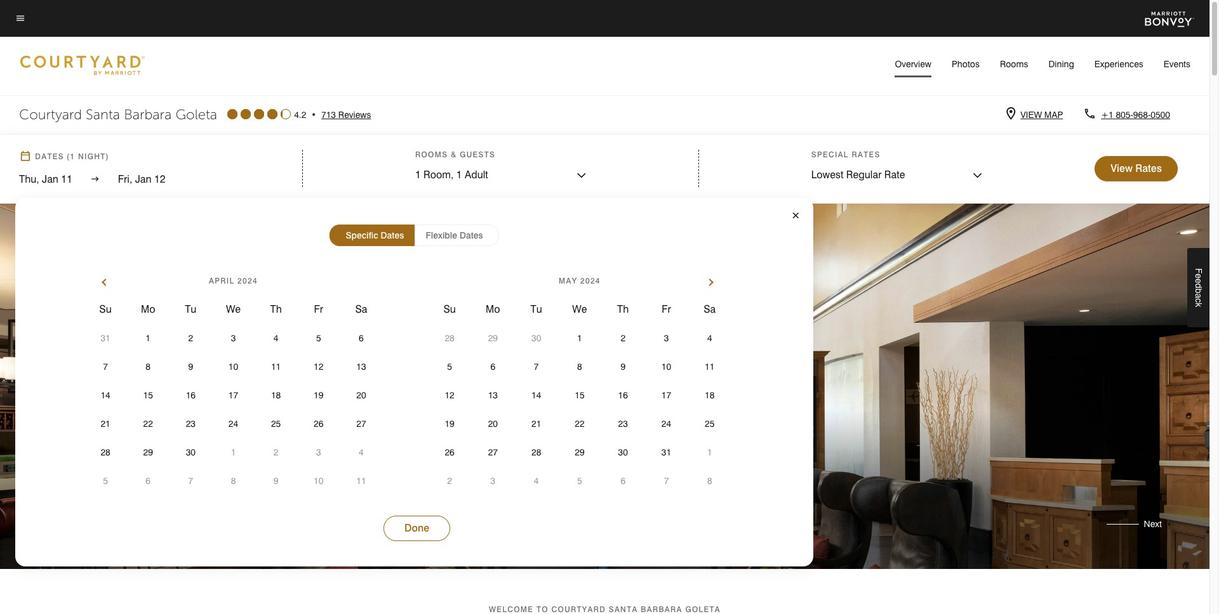 Task type: locate. For each thing, give the bounding box(es) containing it.
1 23 from the left
[[186, 419, 196, 430]]

9 for rightmost "9" 'button'
[[621, 362, 626, 372]]

+1 805-968-0500
[[1101, 110, 1170, 120]]

1 horizontal spatial 18 button
[[688, 382, 732, 410]]

lowest regular rate
[[811, 169, 905, 181]]

3
[[231, 334, 236, 344], [664, 334, 669, 344], [316, 448, 321, 458], [491, 477, 495, 487]]

6 button
[[340, 324, 383, 353], [471, 353, 515, 382], [127, 467, 169, 496], [601, 467, 645, 496]]

25
[[271, 419, 281, 430], [705, 419, 715, 430]]

30
[[531, 334, 541, 344], [186, 448, 196, 458], [618, 448, 628, 458]]

10 button
[[212, 353, 255, 382], [645, 353, 688, 382], [297, 467, 340, 496]]

2 23 button from the left
[[601, 410, 645, 439]]

0 horizontal spatial 12 button
[[297, 353, 340, 382]]

rooms for rooms & guests
[[415, 150, 448, 160]]

0 horizontal spatial tu
[[185, 304, 197, 316]]

1 14 button from the left
[[84, 382, 127, 410]]

2 horizontal spatial 12
[[445, 391, 455, 401]]

dates right flexible in the left of the page
[[460, 231, 483, 241]]

done
[[405, 523, 429, 535]]

1 horizontal spatial 18
[[705, 391, 715, 401]]

arrow down image
[[577, 168, 587, 184]]

courtyard
[[19, 106, 82, 123]]

1 fr from the left
[[314, 304, 323, 316]]

2 e from the top
[[1194, 279, 1204, 284]]

0 horizontal spatial 30 button
[[169, 439, 212, 467]]

8 button
[[127, 353, 169, 382], [558, 353, 601, 382], [212, 467, 255, 496], [688, 467, 732, 496]]

dates for specific dates
[[381, 231, 404, 241]]

0 horizontal spatial 24 button
[[212, 410, 255, 439]]

23 for 2nd 23 button from left
[[618, 419, 628, 430]]

2 dates from the left
[[460, 231, 483, 241]]

1 dates from the left
[[381, 231, 404, 241]]

2024 right may
[[580, 277, 601, 286]]

k
[[1194, 303, 1204, 307]]

2 th from the left
[[617, 304, 629, 316]]

1 button
[[127, 324, 169, 353], [558, 324, 601, 353], [212, 439, 255, 467], [688, 439, 732, 467]]

12
[[154, 174, 165, 186], [314, 362, 324, 372], [445, 391, 455, 401]]

1 horizontal spatial 22
[[575, 419, 585, 430]]

0 horizontal spatial 9 button
[[169, 353, 212, 382]]

19 button
[[297, 382, 340, 410], [428, 410, 471, 439]]

0 horizontal spatial 16 button
[[169, 382, 212, 410]]

tu for 30
[[531, 304, 542, 316]]

su for 28
[[443, 304, 456, 316]]

close image
[[791, 211, 801, 223]]

14 button
[[84, 382, 127, 410], [515, 382, 558, 410]]

2 17 from the left
[[662, 391, 671, 401]]

0 horizontal spatial 29 button
[[127, 439, 169, 467]]

b
[[1194, 288, 1204, 293]]

20
[[356, 391, 366, 401], [488, 419, 498, 430]]

2 sa from the left
[[704, 304, 716, 316]]

2 21 from the left
[[531, 419, 541, 430]]

santa
[[86, 106, 120, 123]]

menu image
[[15, 13, 25, 25]]

1 horizontal spatial 13
[[488, 391, 498, 401]]

26 button
[[297, 410, 340, 439], [428, 439, 471, 467]]

dates inside the specific dates button
[[381, 231, 404, 241]]

1 sa from the left
[[355, 304, 367, 316]]

1 vertical spatial rooms
[[415, 150, 448, 160]]

2 mo from the left
[[486, 304, 500, 316]]

1 vertical spatial rates
[[1136, 163, 1162, 175]]

e
[[1194, 274, 1204, 279], [1194, 279, 1204, 284]]

1 horizontal spatial 15
[[575, 391, 585, 401]]

2 horizontal spatial 28
[[531, 448, 541, 458]]

lowest
[[811, 169, 844, 181]]

2 2024 from the left
[[580, 277, 601, 286]]

1 horizontal spatial fr
[[662, 304, 671, 316]]

13 for right 13 button
[[488, 391, 498, 401]]

23 button
[[169, 410, 212, 439], [601, 410, 645, 439]]

2 18 button from the left
[[688, 382, 732, 410]]

1 horizontal spatial 28 button
[[428, 324, 471, 353]]

2 vertical spatial 12
[[445, 391, 455, 401]]

0 horizontal spatial 31 button
[[84, 324, 127, 353]]

28 button
[[428, 324, 471, 353], [84, 439, 127, 467], [515, 439, 558, 467]]

0 horizontal spatial sa
[[355, 304, 367, 316]]

5 button
[[297, 324, 340, 353], [428, 353, 471, 382], [84, 467, 127, 496], [558, 467, 601, 496]]

1 horizontal spatial 30 button
[[515, 324, 558, 353]]

specific dates
[[346, 231, 404, 241]]

1 we from the left
[[226, 304, 241, 316]]

6
[[359, 334, 364, 344], [491, 362, 495, 372], [146, 477, 151, 487], [621, 477, 626, 487]]

4.2 • 713 reviews
[[294, 110, 371, 120]]

24 button
[[212, 410, 255, 439], [645, 410, 688, 439]]

0 horizontal spatial 16
[[186, 391, 196, 401]]

1 jan from the left
[[42, 174, 58, 186]]

2 15 from the left
[[575, 391, 585, 401]]

su
[[99, 304, 112, 316], [443, 304, 456, 316]]

1 horizontal spatial 25
[[705, 419, 715, 430]]

2 tu from the left
[[531, 304, 542, 316]]

1 vertical spatial 20
[[488, 419, 498, 430]]

1 su from the left
[[99, 304, 112, 316]]

13 button
[[340, 353, 383, 382], [471, 382, 515, 410]]

1 tu from the left
[[185, 304, 197, 316]]

1 horizontal spatial 9 button
[[255, 467, 297, 496]]

2 15 button from the left
[[558, 382, 601, 410]]

th
[[270, 304, 282, 316], [617, 304, 629, 316]]

1 vertical spatial 31 button
[[645, 439, 688, 467]]

1 23 button from the left
[[169, 410, 212, 439]]

2 horizontal spatial 10
[[662, 362, 671, 372]]

1 mo from the left
[[141, 304, 155, 316]]

11 button for 10 button associated with "9" 'button' to the middle
[[340, 467, 383, 496]]

rates up 'regular'
[[852, 150, 881, 160]]

2 16 from the left
[[618, 391, 628, 401]]

1 horizontal spatial 26 button
[[428, 439, 471, 467]]

0 horizontal spatial 15 button
[[127, 382, 169, 410]]

arrow down image
[[973, 168, 983, 184]]

23
[[186, 419, 196, 430], [618, 419, 628, 430]]

0 horizontal spatial jan
[[42, 174, 58, 186]]

0 horizontal spatial 22
[[143, 419, 153, 430]]

31 button
[[84, 324, 127, 353], [645, 439, 688, 467]]

1
[[70, 152, 75, 162], [415, 169, 421, 181], [456, 169, 462, 181], [146, 334, 151, 344], [577, 334, 582, 344], [231, 448, 236, 458], [707, 448, 712, 458]]

30 button for leftmost 29 button
[[169, 439, 212, 467]]

0 horizontal spatial 26
[[314, 419, 324, 430]]

0 horizontal spatial 9
[[188, 362, 193, 372]]

1 horizontal spatial 16
[[618, 391, 628, 401]]

0 horizontal spatial su
[[99, 304, 112, 316]]

&
[[451, 150, 457, 160]]

2 su from the left
[[443, 304, 456, 316]]

rooms left dining
[[1000, 59, 1028, 69]]

1 horizontal spatial 15 button
[[558, 382, 601, 410]]

0 horizontal spatial 25
[[271, 419, 281, 430]]

1 horizontal spatial 14
[[531, 391, 541, 401]]

0 horizontal spatial 18
[[271, 391, 281, 401]]

0 horizontal spatial th
[[270, 304, 282, 316]]

2 fr from the left
[[662, 304, 671, 316]]

2 25 button from the left
[[688, 410, 732, 439]]

1 horizontal spatial 25 button
[[688, 410, 732, 439]]

we for 3
[[226, 304, 241, 316]]

1 horizontal spatial 17
[[662, 391, 671, 401]]

1 horizontal spatial 2024
[[580, 277, 601, 286]]

1 horizontal spatial 24 button
[[645, 410, 688, 439]]

e up d
[[1194, 274, 1204, 279]]

2 horizontal spatial 11 button
[[688, 353, 732, 382]]

2 14 button from the left
[[515, 382, 558, 410]]

rates
[[852, 150, 881, 160], [1136, 163, 1162, 175]]

dates inside flexible dates button
[[460, 231, 483, 241]]

april
[[209, 277, 235, 286]]

1 14 from the left
[[101, 391, 110, 401]]

28 button for 29 button to the middle
[[428, 324, 471, 353]]

0 horizontal spatial 21 button
[[84, 410, 127, 439]]

12 for the right 12 button
[[445, 391, 455, 401]]

0 horizontal spatial 14 button
[[84, 382, 127, 410]]

2024 for may 2024
[[580, 277, 601, 286]]

rooms up room,
[[415, 150, 448, 160]]

1 horizontal spatial 21
[[531, 419, 541, 430]]

mo
[[141, 304, 155, 316], [486, 304, 500, 316]]

we down april 2024
[[226, 304, 241, 316]]

f
[[1194, 268, 1204, 274]]

marriott bonvoy image
[[1145, 10, 1194, 27]]

2024
[[238, 277, 258, 286], [580, 277, 601, 286]]

27 button
[[340, 410, 383, 439], [471, 439, 515, 467]]

0 horizontal spatial 20 button
[[340, 382, 383, 410]]

2 we from the left
[[572, 304, 587, 316]]

0 horizontal spatial 27
[[356, 419, 366, 430]]

0 vertical spatial 13
[[356, 362, 366, 372]]

13
[[356, 362, 366, 372], [488, 391, 498, 401]]

0 horizontal spatial 2024
[[238, 277, 258, 286]]

12 button
[[297, 353, 340, 382], [428, 382, 471, 410]]

jan for thu,
[[42, 174, 58, 186]]

jan right fri,
[[135, 174, 151, 186]]

flexible dates button
[[415, 225, 499, 247]]

22 button
[[127, 410, 169, 439], [558, 410, 601, 439]]

22
[[143, 419, 153, 430], [575, 419, 585, 430]]

4.2
[[294, 110, 306, 120]]

rates for view rates
[[1136, 163, 1162, 175]]

1 17 from the left
[[228, 391, 238, 401]]

dates right specific on the top left
[[381, 231, 404, 241]]

0 vertical spatial 31 button
[[84, 324, 127, 353]]

1 horizontal spatial 16 button
[[601, 382, 645, 410]]

dining link
[[1049, 59, 1074, 69]]

9
[[188, 362, 193, 372], [621, 362, 626, 372], [274, 477, 278, 487]]

(
[[67, 152, 70, 162]]

1 horizontal spatial tu
[[531, 304, 542, 316]]

11
[[61, 174, 72, 186], [271, 362, 281, 372], [705, 362, 715, 372], [356, 477, 366, 487]]

1 2024 from the left
[[238, 277, 258, 286]]

1 25 button from the left
[[255, 410, 297, 439]]

1 16 from the left
[[186, 391, 196, 401]]

1 horizontal spatial 9
[[274, 477, 278, 487]]

2
[[188, 334, 193, 344], [621, 334, 626, 344], [274, 448, 278, 458], [447, 477, 452, 487]]

1 room, 1 adult
[[415, 169, 488, 181]]

29 button
[[471, 324, 515, 353], [127, 439, 169, 467], [558, 439, 601, 467]]

4 button
[[255, 324, 297, 353], [688, 324, 732, 353], [340, 439, 383, 467], [515, 467, 558, 496]]

dates for flexible dates
[[460, 231, 483, 241]]

0 vertical spatial 20
[[356, 391, 366, 401]]

may 2024
[[559, 277, 601, 286]]

1 16 button from the left
[[169, 382, 212, 410]]

0 horizontal spatial we
[[226, 304, 241, 316]]

15
[[143, 391, 153, 401], [575, 391, 585, 401]]

1 horizontal spatial 30
[[531, 334, 541, 344]]

special rates
[[811, 150, 881, 160]]

we
[[226, 304, 241, 316], [572, 304, 587, 316]]

regular
[[846, 169, 882, 181]]

28 button for leftmost 29 button
[[84, 439, 127, 467]]

e up the b
[[1194, 279, 1204, 284]]

1 horizontal spatial 22 button
[[558, 410, 601, 439]]

0 horizontal spatial 29
[[143, 448, 153, 458]]

0 horizontal spatial 19 button
[[297, 382, 340, 410]]

0 horizontal spatial 10
[[228, 362, 238, 372]]

1 horizontal spatial su
[[443, 304, 456, 316]]

0 horizontal spatial dates
[[381, 231, 404, 241]]

7
[[103, 362, 108, 372], [534, 362, 539, 372], [188, 477, 193, 487], [664, 477, 669, 487]]

1 18 button from the left
[[255, 382, 297, 410]]

9 for "9" 'button' to the middle
[[274, 477, 278, 487]]

0 horizontal spatial 14
[[101, 391, 110, 401]]

1 15 from the left
[[143, 391, 153, 401]]

27
[[356, 419, 366, 430], [488, 448, 498, 458]]

rooms for rooms
[[1000, 59, 1028, 69]]

+1
[[1101, 110, 1114, 120]]

2 24 from the left
[[662, 419, 671, 430]]

0 horizontal spatial 24
[[228, 419, 238, 430]]

0 horizontal spatial rooms
[[415, 150, 448, 160]]

0 horizontal spatial 17
[[228, 391, 238, 401]]

25 button
[[255, 410, 297, 439], [688, 410, 732, 439]]

1 th from the left
[[270, 304, 282, 316]]

f e e d b a c k
[[1194, 268, 1204, 307]]

31
[[101, 334, 110, 344], [662, 448, 671, 458]]

tu for 2
[[185, 304, 197, 316]]

1 e from the top
[[1194, 274, 1204, 279]]

sa
[[355, 304, 367, 316], [704, 304, 716, 316]]

3 button
[[212, 324, 255, 353], [645, 324, 688, 353], [297, 439, 340, 467], [471, 467, 515, 496]]

13 for the left 13 button
[[356, 362, 366, 372]]

1 horizontal spatial 12
[[314, 362, 324, 372]]

2024 for april 2024
[[238, 277, 258, 286]]

rates inside view rates button
[[1136, 163, 1162, 175]]

20 button
[[340, 382, 383, 410], [471, 410, 515, 439]]

2 22 button from the left
[[558, 410, 601, 439]]

2 23 from the left
[[618, 419, 628, 430]]

rates right view
[[1136, 163, 1162, 175]]

0 horizontal spatial 15
[[143, 391, 153, 401]]

photos link
[[952, 59, 980, 69]]

24
[[228, 419, 238, 430], [662, 419, 671, 430]]

0 vertical spatial 19
[[314, 391, 324, 401]]

1 horizontal spatial th
[[617, 304, 629, 316]]

29
[[488, 334, 498, 344], [143, 448, 153, 458], [575, 448, 585, 458]]

view map link
[[1016, 108, 1063, 121]]

dates ( 1 night)
[[35, 152, 109, 162]]

21
[[101, 419, 110, 430], [531, 419, 541, 430]]

1 horizontal spatial rooms
[[1000, 59, 1028, 69]]

0 horizontal spatial 23 button
[[169, 410, 212, 439]]

2024 right 'april' on the top left of the page
[[238, 277, 258, 286]]

26 for the left '26' button
[[314, 419, 324, 430]]

17 for 1st 17 button from left
[[228, 391, 238, 401]]

16
[[186, 391, 196, 401], [618, 391, 628, 401]]

1 21 button from the left
[[84, 410, 127, 439]]

14
[[101, 391, 110, 401], [531, 391, 541, 401]]

8
[[146, 362, 151, 372], [577, 362, 582, 372], [231, 477, 236, 487], [707, 477, 712, 487]]

0 horizontal spatial 23
[[186, 419, 196, 430]]

jan right thu,
[[42, 174, 58, 186]]

we down the may 2024
[[572, 304, 587, 316]]

0 horizontal spatial 21
[[101, 419, 110, 430]]

1 horizontal spatial 10 button
[[297, 467, 340, 496]]

fr
[[314, 304, 323, 316], [662, 304, 671, 316]]

1 horizontal spatial 21 button
[[515, 410, 558, 439]]

rate
[[884, 169, 905, 181]]

0 horizontal spatial 30
[[186, 448, 196, 458]]

1 horizontal spatial 24
[[662, 419, 671, 430]]

1 horizontal spatial 23
[[618, 419, 628, 430]]

2 jan from the left
[[135, 174, 151, 186]]



Task type: vqa. For each thing, say whether or not it's contained in the screenshot.


Task type: describe. For each thing, give the bounding box(es) containing it.
1 vertical spatial 27
[[488, 448, 498, 458]]

1 horizontal spatial 31 button
[[645, 439, 688, 467]]

calendar image
[[19, 150, 33, 164]]

2 16 button from the left
[[601, 382, 645, 410]]

1 vertical spatial 19
[[445, 419, 455, 430]]

1 22 button from the left
[[127, 410, 169, 439]]

dates
[[35, 152, 64, 162]]

9 for left "9" 'button'
[[188, 362, 193, 372]]

barbara
[[124, 106, 172, 123]]

2 horizontal spatial 30
[[618, 448, 628, 458]]

0500
[[1151, 110, 1170, 120]]

1 horizontal spatial 13 button
[[471, 382, 515, 410]]

view
[[1111, 163, 1133, 175]]

2 horizontal spatial 29 button
[[558, 439, 601, 467]]

rates for special rates
[[852, 150, 881, 160]]

10 button for "9" 'button' to the middle
[[297, 467, 340, 496]]

30 for 29 button to the middle
[[531, 334, 541, 344]]

lowest regular rate button
[[811, 168, 983, 184]]

phone image
[[1084, 109, 1096, 121]]

goleta
[[176, 106, 217, 123]]

713
[[321, 110, 336, 120]]

map
[[1045, 110, 1063, 120]]

1 15 button from the left
[[127, 382, 169, 410]]

12 for leftmost 12 button
[[314, 362, 324, 372]]

may
[[559, 277, 577, 286]]

2 horizontal spatial 9 button
[[601, 353, 645, 382]]

16 for first 16 button
[[186, 391, 196, 401]]

adult
[[465, 169, 488, 181]]

fr for 5
[[314, 304, 323, 316]]

jan for fri,
[[135, 174, 151, 186]]

c
[[1194, 298, 1204, 303]]

2 22 from the left
[[575, 419, 585, 430]]

17 for 1st 17 button from right
[[662, 391, 671, 401]]

0 horizontal spatial 13 button
[[340, 353, 383, 382]]

guests
[[460, 150, 495, 160]]

1 horizontal spatial 27 button
[[471, 439, 515, 467]]

specific
[[346, 231, 378, 241]]

2 horizontal spatial 28 button
[[515, 439, 558, 467]]

1 17 button from the left
[[212, 382, 255, 410]]

fr for 3
[[662, 304, 671, 316]]

fri,
[[118, 174, 132, 186]]

view rates
[[1111, 163, 1162, 175]]

2 24 button from the left
[[645, 410, 688, 439]]

1 horizontal spatial 19 button
[[428, 410, 471, 439]]

1 24 button from the left
[[212, 410, 255, 439]]

overview link
[[895, 59, 932, 77]]

experiences link
[[1095, 59, 1144, 69]]

sa for 6
[[355, 304, 367, 316]]

0 horizontal spatial 12
[[154, 174, 165, 186]]

dining
[[1049, 59, 1074, 69]]

2 21 button from the left
[[515, 410, 558, 439]]

20 for 20 button to the right
[[488, 419, 498, 430]]

10 button for rightmost "9" 'button'
[[645, 353, 688, 382]]

2 25 from the left
[[705, 419, 715, 430]]

photos
[[952, 59, 980, 69]]

1 horizontal spatial 29 button
[[471, 324, 515, 353]]

2 18 from the left
[[705, 391, 715, 401]]

su for 31
[[99, 304, 112, 316]]

1 horizontal spatial 20 button
[[471, 410, 515, 439]]

713 reviews link
[[321, 108, 371, 121]]

view
[[1021, 110, 1042, 120]]

thu,
[[19, 174, 39, 186]]

mo for 29
[[486, 304, 500, 316]]

1 24 from the left
[[228, 419, 238, 430]]

30 button for 29 button to the middle
[[515, 324, 558, 353]]

20 for the leftmost 20 button
[[356, 391, 366, 401]]

next
[[1144, 520, 1162, 530]]

16 for 2nd 16 button from left
[[618, 391, 628, 401]]

1 22 from the left
[[143, 419, 153, 430]]

special
[[811, 150, 849, 160]]

968-
[[1133, 110, 1151, 120]]

experiences
[[1095, 59, 1144, 69]]

1 18 from the left
[[271, 391, 281, 401]]

•
[[311, 110, 316, 120]]

we for 1
[[572, 304, 587, 316]]

sa for 4
[[704, 304, 716, 316]]

2 17 button from the left
[[645, 382, 688, 410]]

d
[[1194, 284, 1204, 288]]

mo for 1
[[141, 304, 155, 316]]

0 horizontal spatial 27 button
[[340, 410, 383, 439]]

thu, jan 11
[[19, 174, 72, 186]]

1 25 from the left
[[271, 419, 281, 430]]

0 horizontal spatial 31
[[101, 334, 110, 344]]

next button
[[1107, 518, 1162, 531]]

overview
[[895, 59, 932, 69]]

view rates button
[[1095, 156, 1178, 182]]

26 for the rightmost '26' button
[[445, 448, 455, 458]]

events
[[1164, 59, 1191, 69]]

f e e d b a c k button
[[1187, 248, 1210, 327]]

0 horizontal spatial 26 button
[[297, 410, 340, 439]]

1 horizontal spatial 28
[[445, 334, 455, 344]]

room,
[[424, 169, 454, 181]]

0 horizontal spatial 10 button
[[212, 353, 255, 382]]

rooms link
[[1000, 59, 1028, 69]]

0 vertical spatial 27
[[356, 419, 366, 430]]

1 horizontal spatial 12 button
[[428, 382, 471, 410]]

specific dates button
[[330, 225, 415, 247]]

0 horizontal spatial 11 button
[[255, 353, 297, 382]]

30 for leftmost 29 button
[[186, 448, 196, 458]]

events link
[[1164, 59, 1191, 69]]

1 vertical spatial 31
[[662, 448, 671, 458]]

+1 805-968-0500 link
[[1096, 108, 1170, 121]]

2 horizontal spatial 29
[[575, 448, 585, 458]]

fri, jan 12
[[118, 174, 165, 186]]

rooms & guests
[[415, 150, 495, 160]]

reviews
[[338, 110, 371, 120]]

11 button for rightmost "9" 'button' 10 button
[[688, 353, 732, 382]]

courtyard santa barbara goleta
[[19, 106, 217, 123]]

view map
[[1021, 110, 1063, 120]]

th for 2
[[617, 304, 629, 316]]

night)
[[78, 152, 109, 162]]

flexible dates
[[426, 231, 483, 241]]

flexible
[[426, 231, 457, 241]]

1 horizontal spatial 10
[[314, 477, 324, 487]]

23 for first 23 button from left
[[186, 419, 196, 430]]

april 2024
[[209, 277, 258, 286]]

1 horizontal spatial 29
[[488, 334, 498, 344]]

done button
[[384, 517, 450, 542]]

1 21 from the left
[[101, 419, 110, 430]]

a
[[1194, 293, 1204, 298]]

2 14 from the left
[[531, 391, 541, 401]]

805-
[[1116, 110, 1133, 120]]

2 horizontal spatial 30 button
[[601, 439, 645, 467]]

courtyard image
[[19, 46, 146, 84]]

location image
[[1007, 109, 1016, 121]]

0 horizontal spatial 28
[[101, 448, 110, 458]]

th for 4
[[270, 304, 282, 316]]

0 horizontal spatial 19
[[314, 391, 324, 401]]



